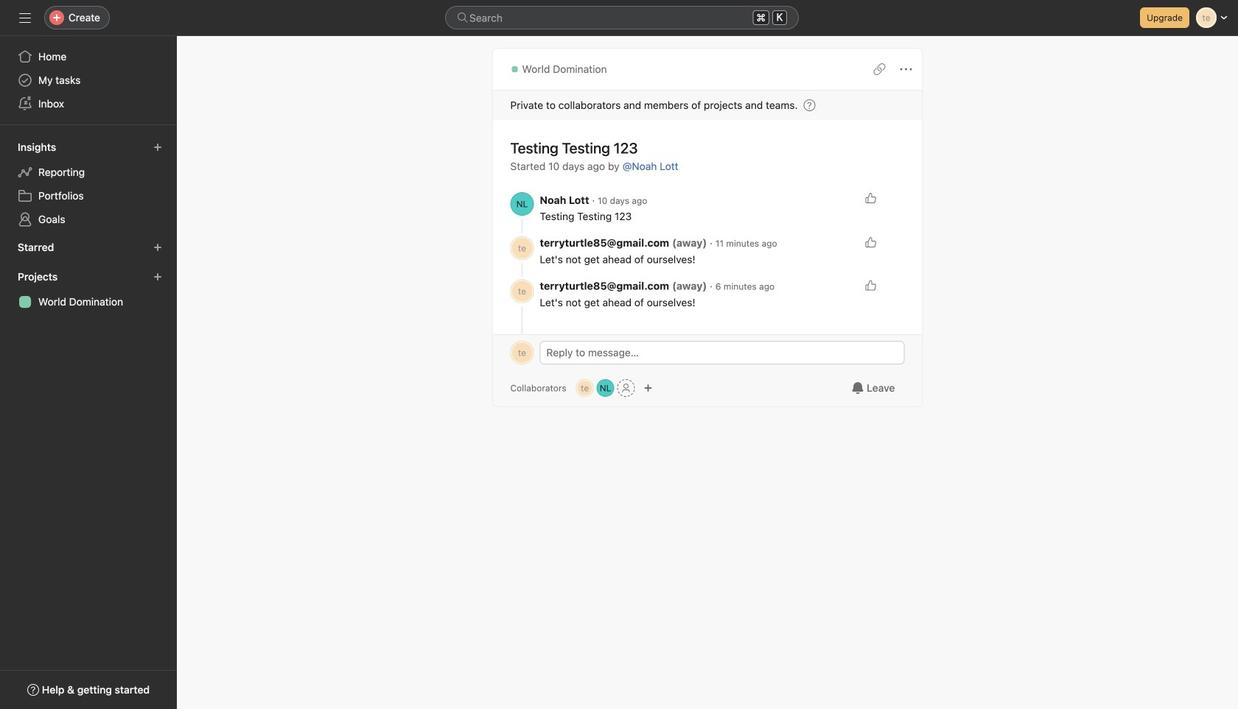 Task type: vqa. For each thing, say whether or not it's contained in the screenshot.
top 0 likes. Click to like this message comment image
yes



Task type: locate. For each thing, give the bounding box(es) containing it.
hide sidebar image
[[19, 12, 31, 24]]

copy link image
[[874, 63, 886, 75]]

projects element
[[0, 264, 177, 317]]

0 vertical spatial 0 likes. click to like this message comment image
[[865, 192, 877, 204]]

None field
[[445, 6, 799, 29]]

0 likes. click to like this message comment image
[[865, 192, 877, 204], [865, 237, 877, 248]]

add or remove collaborators image
[[597, 380, 615, 397], [644, 384, 653, 393]]

1 vertical spatial 0 likes. click to like this message comment image
[[865, 237, 877, 248]]

0 horizontal spatial add or remove collaborators image
[[597, 380, 615, 397]]

new project or portfolio image
[[153, 273, 162, 282]]

open user profile image
[[511, 192, 534, 216]]



Task type: describe. For each thing, give the bounding box(es) containing it.
add items to starred image
[[153, 243, 162, 252]]

2 0 likes. click to like this message comment image from the top
[[865, 237, 877, 248]]

global element
[[0, 36, 177, 125]]

Search tasks, projects, and more text field
[[445, 6, 799, 29]]

new insights image
[[153, 143, 162, 152]]

1 0 likes. click to like this message comment image from the top
[[865, 192, 877, 204]]

1 horizontal spatial add or remove collaborators image
[[644, 384, 653, 393]]

0 likes. click to like this message comment image
[[865, 280, 877, 292]]

insights element
[[0, 134, 177, 234]]



